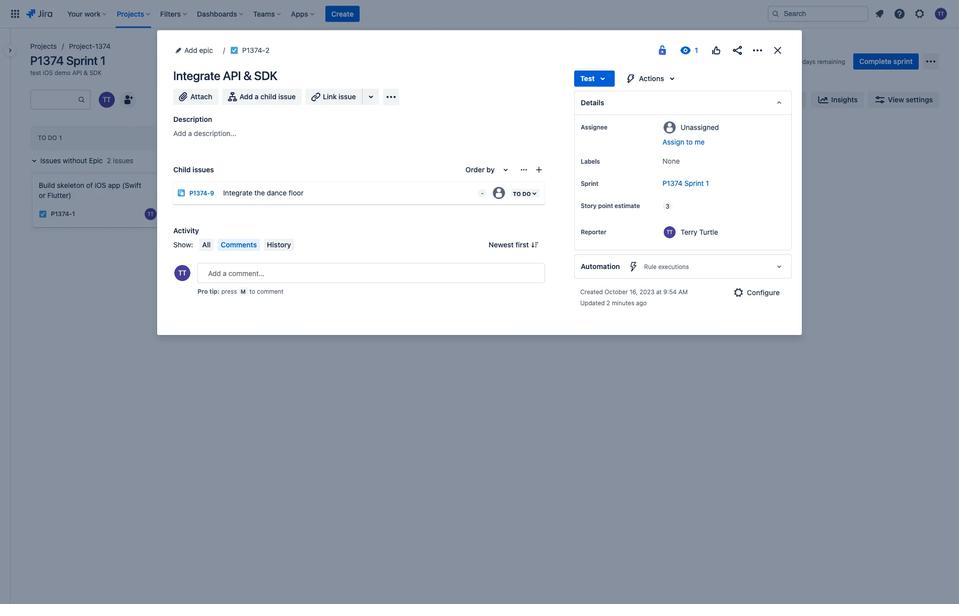 Task type: describe. For each thing, give the bounding box(es) containing it.
add for add a description...
[[173, 129, 186, 138]]

link web pages and more image
[[365, 91, 377, 103]]

star p1374 board image
[[766, 55, 778, 68]]

& inside p1374 sprint 1 test ios demo api & sdk
[[84, 69, 88, 76]]

link issue button
[[306, 89, 363, 105]]

p1374- right issue type: subtask icon
[[190, 190, 210, 197]]

2 inside created october 16, 2023 at 9:54 am updated 2 minutes ago
[[607, 299, 611, 306]]

issue actions image
[[520, 166, 528, 174]]

2 horizontal spatial sdk
[[516, 181, 530, 190]]

comment
[[257, 288, 284, 295]]

api inside dialog
[[223, 69, 241, 83]]

build skeleton of ios app (swift or flutter)
[[39, 181, 141, 200]]

comments
[[221, 241, 257, 249]]

unassigned image
[[493, 187, 505, 199]]

created
[[581, 288, 603, 295]]

flutter)
[[47, 191, 71, 200]]

sprint for p1374 sprint 1
[[685, 179, 704, 188]]

2 horizontal spatial api
[[496, 181, 507, 190]]

search image
[[772, 10, 780, 18]]

create banner
[[0, 0, 960, 28]]

app
[[108, 181, 120, 190]]

1 horizontal spatial p1374-2 link
[[477, 200, 502, 208]]

integrate the dance floor
[[223, 189, 304, 197]]

tip:
[[210, 288, 220, 295]]

0
[[797, 58, 801, 65]]

p1374- for "p1374-1" link at the top left
[[51, 211, 72, 218]]

sprint
[[894, 57, 913, 66]]

1374
[[95, 42, 111, 50]]

complete
[[860, 57, 892, 66]]

complete sprint button
[[854, 53, 919, 70]]

labels
[[581, 158, 600, 165]]

floor
[[289, 189, 304, 197]]

insights
[[832, 96, 858, 104]]

2 horizontal spatial integrate
[[465, 181, 495, 190]]

all
[[202, 241, 211, 249]]

newest
[[489, 241, 514, 249]]

progress
[[188, 134, 221, 141]]

updated
[[581, 299, 605, 306]]

to do element
[[38, 134, 64, 142]]

do
[[48, 134, 57, 141]]

add epic button
[[173, 44, 216, 56]]

activity
[[173, 227, 199, 235]]

or
[[39, 191, 46, 200]]

to inside the assign to me button
[[687, 138, 693, 146]]

9:54
[[664, 288, 677, 295]]

ios inside p1374 sprint 1 test ios demo api & sdk
[[43, 69, 53, 76]]

p1374-9
[[190, 190, 214, 197]]

press
[[221, 288, 237, 295]]

3
[[666, 203, 670, 210]]

to do
[[38, 134, 57, 141]]

comments button
[[218, 239, 260, 251]]

days
[[803, 58, 816, 65]]

0 vertical spatial task image
[[230, 46, 238, 54]]

add for add epic
[[184, 46, 197, 54]]

16,
[[630, 288, 638, 295]]

without
[[63, 157, 87, 165]]

in progress
[[180, 134, 221, 141]]

minutes
[[612, 299, 635, 306]]

terry
[[681, 228, 698, 236]]

details
[[581, 99, 605, 107]]

assignee: terry turtle image
[[145, 208, 157, 220]]

link
[[323, 92, 337, 101]]

description
[[173, 115, 212, 123]]

integrate api & sdk inside dialog
[[173, 69, 278, 83]]

m
[[241, 288, 246, 295]]

add app image
[[385, 91, 397, 103]]

epic
[[199, 46, 213, 54]]

attach button
[[173, 89, 219, 105]]

issues
[[40, 157, 61, 165]]

sdk inside p1374 sprint 1 test ios demo api & sdk
[[90, 69, 102, 76]]

insights button
[[812, 92, 864, 108]]

attach
[[191, 92, 212, 101]]

a for description...
[[188, 129, 192, 138]]

a for child
[[255, 92, 259, 101]]

Search field
[[768, 6, 869, 22]]

ago
[[637, 299, 647, 306]]

2 right epic
[[107, 157, 111, 165]]

p1374 for p1374 sprint 1
[[663, 179, 683, 188]]

none
[[663, 157, 680, 165]]

2 horizontal spatial &
[[509, 181, 514, 190]]

newest first button
[[483, 239, 545, 251]]

add people image
[[122, 94, 134, 106]]

rule executions
[[645, 263, 689, 270]]

of
[[86, 181, 93, 190]]

api inside p1374 sprint 1 test ios demo api & sdk
[[72, 69, 82, 76]]

me
[[695, 138, 705, 146]]

create
[[332, 10, 354, 18]]

history
[[267, 241, 291, 249]]

p1374 sprint 1
[[663, 179, 709, 188]]

project-
[[69, 42, 95, 50]]

1 horizontal spatial integrate
[[223, 189, 253, 197]]

ios inside build skeleton of ios app (swift or flutter)
[[95, 181, 106, 190]]

the
[[255, 189, 265, 197]]

create column image
[[601, 128, 613, 140]]

executions
[[659, 263, 689, 270]]

task image
[[465, 200, 473, 208]]

actions
[[639, 74, 665, 83]]

epic
[[89, 157, 103, 165]]



Task type: vqa. For each thing, say whether or not it's contained in the screenshot.
firing
no



Task type: locate. For each thing, give the bounding box(es) containing it.
2 vertical spatial 1
[[72, 211, 75, 218]]

0 vertical spatial ios
[[43, 69, 53, 76]]

1 horizontal spatial p1374-2
[[477, 200, 502, 208]]

link issue
[[323, 92, 356, 101]]

point
[[599, 202, 613, 209]]

2 up add a child issue
[[266, 46, 270, 54]]

1 vertical spatial issues
[[193, 166, 214, 174]]

all button
[[199, 239, 214, 251]]

p1374- down "-" on the top of page
[[477, 200, 498, 208]]

& inside integrate api & sdk dialog
[[244, 69, 252, 83]]

1 vertical spatial ios
[[95, 181, 106, 190]]

turtle
[[700, 228, 719, 236]]

ios
[[43, 69, 53, 76], [95, 181, 106, 190]]

p1374-2 link down "-" on the top of page
[[477, 200, 502, 208]]

0 vertical spatial p1374
[[30, 53, 64, 68]]

reporter pin to top. only you can see pinned fields. image
[[609, 228, 617, 236]]

sdk
[[254, 69, 278, 83], [90, 69, 102, 76], [516, 181, 530, 190]]

p1374-1
[[51, 211, 75, 218]]

0 vertical spatial to
[[687, 138, 693, 146]]

1 vertical spatial p1374-2 link
[[477, 200, 502, 208]]

p1374-2 inside integrate api & sdk dialog
[[242, 46, 270, 54]]

sprint down me
[[685, 179, 704, 188]]

0 vertical spatial p1374-2 link
[[242, 44, 270, 56]]

copy link to issue image
[[268, 46, 276, 54]]

p1374-2
[[242, 46, 270, 54], [477, 200, 502, 208]]

issues up (swift at the left top
[[113, 157, 133, 165]]

a right in
[[188, 129, 192, 138]]

1 vertical spatial task image
[[39, 210, 47, 218]]

1 issue from the left
[[279, 92, 296, 101]]

p1374 down "none"
[[663, 179, 683, 188]]

primary element
[[6, 0, 768, 28]]

issue inside 'add a child issue' "button"
[[279, 92, 296, 101]]

0 vertical spatial integrate api & sdk
[[173, 69, 278, 83]]

add
[[184, 46, 197, 54], [240, 92, 253, 101], [173, 129, 186, 138]]

-
[[481, 190, 484, 197]]

p1374 inside integrate api & sdk dialog
[[663, 179, 683, 188]]

integrate api & sdk down by
[[465, 181, 530, 190]]

add epic
[[184, 46, 213, 54]]

add inside popup button
[[184, 46, 197, 54]]

history button
[[264, 239, 294, 251]]

sdk up add a child issue
[[254, 69, 278, 83]]

0 horizontal spatial integrate
[[173, 69, 220, 83]]

jira image
[[26, 8, 52, 20], [26, 8, 52, 20]]

to
[[687, 138, 693, 146], [250, 288, 255, 295]]

assign to me
[[663, 138, 705, 146]]

issue type: subtask image
[[177, 189, 185, 197]]

story point estimate
[[581, 202, 640, 209]]

automation element
[[575, 255, 792, 279]]

& right demo
[[84, 69, 88, 76]]

test ios demo api & sdk element
[[30, 69, 102, 77]]

newest first image
[[531, 241, 539, 249]]

add inside "button"
[[240, 92, 253, 101]]

- button
[[474, 183, 488, 199]]

story point estimate pin to top. only you can see pinned fields. image
[[583, 210, 591, 218]]

story
[[581, 202, 597, 209]]

p1374 down projects link
[[30, 53, 64, 68]]

terry turtle image
[[99, 92, 115, 108]]

profile image of terry turtle image
[[174, 265, 191, 281]]

sdk down project-1374 link
[[90, 69, 102, 76]]

sdk inside dialog
[[254, 69, 278, 83]]

p1374- for the topmost p1374-2 link
[[242, 46, 266, 54]]

1 horizontal spatial task image
[[230, 46, 238, 54]]

close image
[[772, 44, 784, 56]]

1 inside integrate api & sdk dialog
[[706, 179, 709, 188]]

actions image
[[752, 44, 764, 56]]

menu bar containing all
[[197, 239, 296, 251]]

2 down october
[[607, 299, 611, 306]]

p1374-2 link up 'add a child issue' "button" on the left of page
[[242, 44, 270, 56]]

menu bar inside integrate api & sdk dialog
[[197, 239, 296, 251]]

0 horizontal spatial sdk
[[90, 69, 102, 76]]

p1374-2 down "-" on the top of page
[[477, 200, 502, 208]]

p1374 sprint 1 link
[[663, 179, 709, 188]]

2 vertical spatial add
[[173, 129, 186, 138]]

0 vertical spatial p1374-2
[[242, 46, 270, 54]]

integrate api & sdk down epic
[[173, 69, 278, 83]]

(swift
[[122, 181, 141, 190]]

vote options: no one has voted for this issue yet. image
[[711, 44, 723, 56]]

0 vertical spatial a
[[255, 92, 259, 101]]

assign to me button
[[663, 137, 782, 147]]

0 horizontal spatial sprint
[[66, 53, 98, 68]]

0 horizontal spatial issue
[[279, 92, 296, 101]]

menu bar
[[197, 239, 296, 251]]

configure link
[[727, 285, 786, 301]]

api down order by dropdown button
[[496, 181, 507, 190]]

add for add a child issue
[[240, 92, 253, 101]]

integrate left "the"
[[223, 189, 253, 197]]

description...
[[194, 129, 237, 138]]

integrate up "-" on the top of page
[[465, 181, 495, 190]]

1 vertical spatial p1374
[[663, 179, 683, 188]]

a inside "button"
[[255, 92, 259, 101]]

p1374- down flutter)
[[51, 211, 72, 218]]

demo
[[55, 69, 71, 76]]

a
[[255, 92, 259, 101], [188, 129, 192, 138]]

created october 16, 2023 at 9:54 am updated 2 minutes ago
[[581, 288, 688, 306]]

2
[[266, 46, 270, 54], [107, 157, 111, 165], [498, 200, 502, 208], [607, 299, 611, 306]]

0 horizontal spatial to
[[250, 288, 255, 295]]

show:
[[173, 241, 193, 249]]

in
[[180, 134, 186, 141]]

newest first
[[489, 241, 529, 249]]

1 horizontal spatial to
[[687, 138, 693, 146]]

issue right child
[[279, 92, 296, 101]]

0 vertical spatial issues
[[113, 157, 133, 165]]

p1374 sprint 1 test ios demo api & sdk
[[30, 53, 106, 76]]

order by button
[[460, 162, 518, 178]]

0 horizontal spatial p1374-2
[[242, 46, 270, 54]]

sprint down labels
[[581, 180, 599, 187]]

pro tip: press m to comment
[[198, 288, 284, 295]]

1 horizontal spatial ios
[[95, 181, 106, 190]]

1 vertical spatial 1
[[706, 179, 709, 188]]

complete sprint
[[860, 57, 913, 66]]

0 horizontal spatial 1
[[72, 211, 75, 218]]

create child image
[[535, 166, 543, 174]]

add down description
[[173, 129, 186, 138]]

insights image
[[818, 94, 830, 106]]

add a child issue
[[240, 92, 296, 101]]

ios right of
[[95, 181, 106, 190]]

share image
[[732, 44, 744, 56]]

1 inside p1374 sprint 1 test ios demo api & sdk
[[100, 53, 106, 68]]

add left epic
[[184, 46, 197, 54]]

p1374-1 link
[[51, 210, 75, 218]]

0 horizontal spatial p1374
[[30, 53, 64, 68]]

task image right epic
[[230, 46, 238, 54]]

issue
[[279, 92, 296, 101], [339, 92, 356, 101]]

assignee
[[581, 123, 608, 131]]

unassigned image
[[571, 198, 583, 210]]

1 horizontal spatial 1
[[100, 53, 106, 68]]

issue right the link
[[339, 92, 356, 101]]

0 vertical spatial 1
[[100, 53, 106, 68]]

0 horizontal spatial api
[[72, 69, 82, 76]]

actions button
[[619, 71, 685, 87]]

0 horizontal spatial p1374-2 link
[[242, 44, 270, 56]]

to right m
[[250, 288, 255, 295]]

project-1374 link
[[69, 40, 111, 52]]

terry turtle
[[681, 228, 719, 236]]

Add a comment… field
[[198, 263, 545, 283]]

1 down '1374'
[[100, 53, 106, 68]]

order
[[466, 166, 485, 174]]

child
[[173, 166, 191, 174]]

test button
[[575, 71, 615, 87]]

1 horizontal spatial issues
[[193, 166, 214, 174]]

to
[[38, 134, 46, 141]]

sprint inside p1374 sprint 1 test ios demo api & sdk
[[66, 53, 98, 68]]

1 for p1374 sprint 1 test ios demo api & sdk
[[100, 53, 106, 68]]

p1374-
[[242, 46, 266, 54], [190, 190, 210, 197], [477, 200, 498, 208], [51, 211, 72, 218]]

remaining
[[818, 58, 846, 65]]

& up 'add a child issue' "button" on the left of page
[[244, 69, 252, 83]]

first
[[516, 241, 529, 249]]

1 horizontal spatial sprint
[[581, 180, 599, 187]]

issues without epic 2 issues
[[40, 157, 133, 165]]

add a description...
[[173, 129, 237, 138]]

p1374 for p1374 sprint 1 test ios demo api & sdk
[[30, 53, 64, 68]]

ios right test
[[43, 69, 53, 76]]

0 horizontal spatial a
[[188, 129, 192, 138]]

integrate api & sdk dialog
[[157, 30, 802, 335]]

1 vertical spatial p1374-2
[[477, 200, 502, 208]]

1 horizontal spatial p1374
[[663, 179, 683, 188]]

1 horizontal spatial sdk
[[254, 69, 278, 83]]

1 horizontal spatial a
[[255, 92, 259, 101]]

0 horizontal spatial ios
[[43, 69, 53, 76]]

project-1374
[[69, 42, 111, 50]]

by
[[487, 166, 495, 174]]

api up 'add a child issue' "button" on the left of page
[[223, 69, 241, 83]]

sprint down project-
[[66, 53, 98, 68]]

0 horizontal spatial task image
[[39, 210, 47, 218]]

api right demo
[[72, 69, 82, 76]]

0 horizontal spatial integrate api & sdk
[[173, 69, 278, 83]]

skeleton
[[57, 181, 84, 190]]

1 vertical spatial add
[[240, 92, 253, 101]]

1 for p1374 sprint 1
[[706, 179, 709, 188]]

2 issue from the left
[[339, 92, 356, 101]]

child issues
[[173, 166, 214, 174]]

p1374 inside p1374 sprint 1 test ios demo api & sdk
[[30, 53, 64, 68]]

p1374- left copy link to issue image
[[242, 46, 266, 54]]

0 vertical spatial add
[[184, 46, 197, 54]]

projects link
[[30, 40, 57, 52]]

issues right child
[[193, 166, 214, 174]]

0 horizontal spatial &
[[84, 69, 88, 76]]

build
[[39, 181, 55, 190]]

2 down unassigned icon
[[498, 200, 502, 208]]

p1374-2 up 'add a child issue' "button" on the left of page
[[242, 46, 270, 54]]

child
[[261, 92, 277, 101]]

sprint for p1374 sprint 1 test ios demo api & sdk
[[66, 53, 98, 68]]

sprint
[[66, 53, 98, 68], [685, 179, 704, 188], [581, 180, 599, 187]]

issue inside link issue button
[[339, 92, 356, 101]]

2 horizontal spatial 1
[[706, 179, 709, 188]]

integrate up attach button
[[173, 69, 220, 83]]

add left child
[[240, 92, 253, 101]]

unassigned
[[681, 123, 719, 131]]

issues inside integrate api & sdk dialog
[[193, 166, 214, 174]]

1 vertical spatial a
[[188, 129, 192, 138]]

am
[[679, 288, 688, 295]]

1 down the assign to me button at the right top
[[706, 179, 709, 188]]

to left me
[[687, 138, 693, 146]]

& right unassigned icon
[[509, 181, 514, 190]]

p1374-2 link
[[242, 44, 270, 56], [477, 200, 502, 208]]

p1374-9 link
[[190, 190, 214, 197]]

1 horizontal spatial issue
[[339, 92, 356, 101]]

test
[[581, 74, 595, 83]]

create button
[[326, 6, 360, 22]]

task image down or
[[39, 210, 47, 218]]

add a child issue button
[[223, 89, 302, 105]]

october
[[605, 288, 628, 295]]

1 horizontal spatial api
[[223, 69, 241, 83]]

9
[[210, 190, 214, 197]]

1 down "skeleton" at left
[[72, 211, 75, 218]]

1 vertical spatial integrate api & sdk
[[465, 181, 530, 190]]

a left child
[[255, 92, 259, 101]]

1 vertical spatial to
[[250, 288, 255, 295]]

sdk down issue actions image
[[516, 181, 530, 190]]

task image
[[230, 46, 238, 54], [39, 210, 47, 218]]

1 horizontal spatial integrate api & sdk
[[465, 181, 530, 190]]

p1374- for p1374-2 link to the right
[[477, 200, 498, 208]]

2 horizontal spatial sprint
[[685, 179, 704, 188]]

0 horizontal spatial issues
[[113, 157, 133, 165]]

reporter
[[581, 228, 607, 235]]

0 days remaining
[[797, 58, 846, 65]]

assign
[[663, 138, 685, 146]]

1 horizontal spatial &
[[244, 69, 252, 83]]

configure
[[747, 289, 780, 297]]

pro
[[198, 288, 208, 295]]

test
[[30, 69, 41, 76]]

integrate api & sdk
[[173, 69, 278, 83], [465, 181, 530, 190]]

details element
[[575, 91, 792, 115]]



